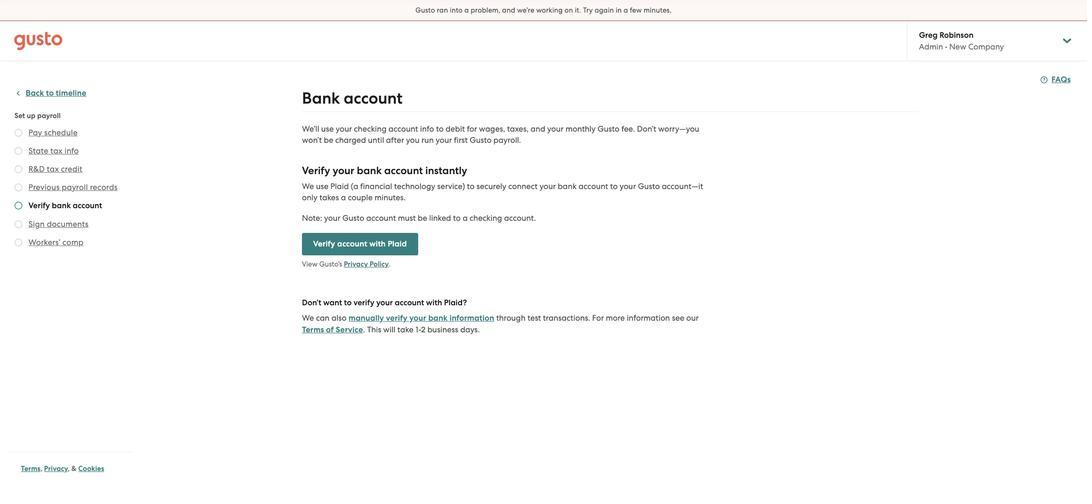 Task type: vqa. For each thing, say whether or not it's contained in the screenshot.
check image related to Workers' comp
yes



Task type: describe. For each thing, give the bounding box(es) containing it.
1 horizontal spatial with
[[426, 298, 442, 308]]

new
[[950, 42, 967, 51]]

check image for workers'
[[14, 239, 22, 247]]

check image for previous
[[14, 184, 22, 192]]

account—it
[[662, 182, 704, 191]]

take
[[398, 325, 414, 334]]

tax for credit
[[47, 164, 59, 174]]

2
[[421, 325, 426, 334]]

account.
[[505, 213, 536, 223]]

back to timeline
[[26, 88, 86, 98]]

plaid inside "button"
[[388, 239, 407, 249]]

check image for r&d tax credit
[[14, 165, 22, 173]]

will
[[384, 325, 396, 334]]

faqs button
[[1041, 74, 1072, 85]]

manually verify your bank information button
[[349, 313, 495, 324]]

after
[[386, 135, 404, 145]]

•
[[946, 42, 948, 51]]

set
[[14, 112, 25, 120]]

0 vertical spatial .
[[389, 260, 391, 269]]

comp
[[63, 238, 84, 247]]

gusto inside "verify your bank account instantly we use plaid (a financial technology service) to securely connect your bank account to your gusto account—it only takes a couple minutes."
[[638, 182, 660, 191]]

note: your gusto account must be linked to a checking account.
[[302, 213, 536, 223]]

want
[[324, 298, 342, 308]]

verify for bank
[[28, 201, 50, 211]]

terms of service link
[[302, 325, 363, 335]]

account inside list
[[73, 201, 102, 211]]

account inside we'll use your checking account info to debit for wages, taxes, and your monthly gusto fee. don't worry—you won't be charged until after you run your first gusto payroll.
[[389, 124, 418, 134]]

plaid?
[[444, 298, 467, 308]]

connect
[[509, 182, 538, 191]]

info inside we'll use your checking account info to debit for wages, taxes, and your monthly gusto fee. don't worry—you won't be charged until after you run your first gusto payroll.
[[420, 124, 434, 134]]

debit
[[446, 124, 465, 134]]

workers'
[[28, 238, 60, 247]]

verify account with plaid button
[[302, 233, 418, 256]]

business
[[428, 325, 459, 334]]

0 vertical spatial verify
[[354, 298, 375, 308]]

workers' comp
[[28, 238, 84, 247]]

1 information from the left
[[450, 313, 495, 323]]

1-
[[416, 325, 421, 334]]

for
[[467, 124, 477, 134]]

0 vertical spatial payroll
[[37, 112, 61, 120]]

be inside we'll use your checking account info to debit for wages, taxes, and your monthly gusto fee. don't worry—you won't be charged until after you run your first gusto payroll.
[[324, 135, 334, 145]]

we'll use your checking account info to debit for wages, taxes, and your monthly gusto fee. don't worry—you won't be charged until after you run your first gusto payroll.
[[302, 124, 700, 145]]

check image for state tax info
[[14, 147, 22, 155]]

don't want to verify your account with plaid?
[[302, 298, 467, 308]]

privacy policy link
[[344, 260, 389, 269]]

with inside "button"
[[370, 239, 386, 249]]

checking inside we'll use your checking account info to debit for wages, taxes, and your monthly gusto fee. don't worry—you won't be charged until after you run your first gusto payroll.
[[354, 124, 387, 134]]

test
[[528, 313, 541, 323]]

note:
[[302, 213, 322, 223]]

greg robinson admin • new company
[[920, 30, 1005, 51]]

few
[[630, 6, 642, 14]]

worry—you
[[659, 124, 700, 134]]

bank account
[[302, 89, 403, 108]]

info inside button
[[65, 146, 79, 156]]

also
[[332, 313, 347, 323]]

documents
[[47, 220, 89, 229]]

verify for your
[[302, 164, 330, 177]]

1 horizontal spatial be
[[418, 213, 428, 223]]

(a
[[351, 182, 359, 191]]

minutes. inside "verify your bank account instantly we use plaid (a financial technology service) to securely connect your bank account to your gusto account—it only takes a couple minutes."
[[375, 193, 406, 202]]

won't
[[302, 135, 322, 145]]

you
[[406, 135, 420, 145]]

bank right "connect"
[[558, 182, 577, 191]]

back to timeline button
[[14, 88, 86, 99]]

use inside "verify your bank account instantly we use plaid (a financial technology service) to securely connect your bank account to your gusto account—it only takes a couple minutes."
[[316, 182, 329, 191]]

check image for pay schedule
[[14, 129, 22, 137]]

verify for account
[[313, 239, 336, 249]]

securely
[[477, 182, 507, 191]]

payroll inside button
[[62, 183, 88, 192]]

back
[[26, 88, 44, 98]]

terms link
[[21, 465, 40, 473]]

a right "into"
[[465, 6, 469, 14]]

schedule
[[44, 128, 78, 137]]

your inside we can also manually verify your bank information through test transactions. for more information see our terms of service . this will take 1-2 business days.
[[410, 313, 427, 323]]

view
[[302, 260, 318, 269]]

charged
[[336, 135, 366, 145]]

1 horizontal spatial checking
[[470, 213, 503, 223]]

credit
[[61, 164, 82, 174]]

must
[[398, 213, 416, 223]]

pay
[[28, 128, 42, 137]]

days.
[[461, 325, 480, 334]]

service)
[[438, 182, 465, 191]]

check image for sign documents
[[14, 220, 22, 228]]

of
[[326, 325, 334, 335]]

0 vertical spatial and
[[503, 6, 516, 14]]

state tax info
[[28, 146, 79, 156]]

it.
[[575, 6, 582, 14]]

privacy link
[[44, 465, 68, 473]]

wages,
[[479, 124, 506, 134]]

a right in
[[624, 6, 629, 14]]

financial
[[361, 182, 393, 191]]

r&d tax credit
[[28, 164, 82, 174]]

sign documents button
[[28, 219, 89, 230]]

gusto down "for" at top
[[470, 135, 492, 145]]

&
[[72, 465, 77, 473]]

couple
[[348, 193, 373, 202]]

fee.
[[622, 124, 636, 134]]

r&d tax credit button
[[28, 163, 82, 175]]

bank inside we can also manually verify your bank information through test transactions. for more information see our terms of service . this will take 1-2 business days.
[[429, 313, 448, 323]]

we can also manually verify your bank information through test transactions. for more information see our terms of service . this will take 1-2 business days.
[[302, 313, 699, 335]]

previous payroll records
[[28, 183, 118, 192]]



Task type: locate. For each thing, give the bounding box(es) containing it.
don't up 'can'
[[302, 298, 322, 308]]

checking down securely
[[470, 213, 503, 223]]

see
[[673, 313, 685, 323]]

1 vertical spatial check image
[[14, 202, 22, 210]]

gusto left fee.
[[598, 124, 620, 134]]

try
[[584, 6, 593, 14]]

problem,
[[471, 6, 501, 14]]

be
[[324, 135, 334, 145], [418, 213, 428, 223]]

sign
[[28, 220, 45, 229]]

we're
[[518, 6, 535, 14]]

use inside we'll use your checking account info to debit for wages, taxes, and your monthly gusto fee. don't worry—you won't be charged until after you run your first gusto payroll.
[[321, 124, 334, 134]]

bank up financial on the top of the page
[[357, 164, 382, 177]]

1 vertical spatial use
[[316, 182, 329, 191]]

1 vertical spatial payroll
[[62, 183, 88, 192]]

1 vertical spatial minutes.
[[375, 193, 406, 202]]

linked
[[430, 213, 452, 223]]

1 vertical spatial verify
[[386, 313, 408, 323]]

state tax info button
[[28, 145, 79, 156]]

0 vertical spatial we
[[302, 182, 314, 191]]

0 horizontal spatial checking
[[354, 124, 387, 134]]

verify up gusto's
[[313, 239, 336, 249]]

and inside we'll use your checking account info to debit for wages, taxes, and your monthly gusto fee. don't worry—you won't be charged until after you run your first gusto payroll.
[[531, 124, 546, 134]]

. left this
[[363, 325, 365, 334]]

0 horizontal spatial payroll
[[37, 112, 61, 120]]

don't
[[638, 124, 657, 134], [302, 298, 322, 308]]

with
[[370, 239, 386, 249], [426, 298, 442, 308]]

verify inside "button"
[[313, 239, 336, 249]]

use right we'll
[[321, 124, 334, 134]]

verify inside list
[[28, 201, 50, 211]]

0 vertical spatial privacy
[[344, 260, 368, 269]]

a right 'linked'
[[463, 213, 468, 223]]

verify bank account list
[[14, 127, 129, 250]]

0 vertical spatial checking
[[354, 124, 387, 134]]

terms down 'can'
[[302, 325, 324, 335]]

we inside "verify your bank account instantly we use plaid (a financial technology service) to securely connect your bank account to your gusto account—it only takes a couple minutes."
[[302, 182, 314, 191]]

, left privacy link
[[40, 465, 42, 473]]

tax right state
[[50, 146, 63, 156]]

verify inside "verify your bank account instantly we use plaid (a financial technology service) to securely connect your bank account to your gusto account—it only takes a couple minutes."
[[302, 164, 330, 177]]

checking
[[354, 124, 387, 134], [470, 213, 503, 223]]

privacy for ,
[[44, 465, 68, 473]]

manually
[[349, 313, 384, 323]]

and
[[503, 6, 516, 14], [531, 124, 546, 134]]

instantly
[[426, 164, 468, 177]]

check image left pay
[[14, 129, 22, 137]]

service
[[336, 325, 363, 335]]

gusto ran into a problem, and we're working on it. try again in a few minutes.
[[416, 6, 672, 14]]

verify up will
[[386, 313, 408, 323]]

bank inside list
[[52, 201, 71, 211]]

information left see
[[627, 313, 671, 323]]

terms inside we can also manually verify your bank information through test transactions. for more information see our terms of service . this will take 1-2 business days.
[[302, 325, 324, 335]]

1 check image from the top
[[14, 184, 22, 192]]

workers' comp button
[[28, 237, 84, 248]]

privacy left '&'
[[44, 465, 68, 473]]

, left '&'
[[68, 465, 70, 473]]

verify up manually
[[354, 298, 375, 308]]

with up manually verify your bank information button
[[426, 298, 442, 308]]

a
[[465, 6, 469, 14], [624, 6, 629, 14], [341, 193, 346, 202], [463, 213, 468, 223]]

bank up sign documents button
[[52, 201, 71, 211]]

payroll down credit
[[62, 183, 88, 192]]

to inside we'll use your checking account info to debit for wages, taxes, and your monthly gusto fee. don't worry—you won't be charged until after you run your first gusto payroll.
[[436, 124, 444, 134]]

more
[[606, 313, 625, 323]]

be right must
[[418, 213, 428, 223]]

0 vertical spatial tax
[[50, 146, 63, 156]]

0 vertical spatial be
[[324, 135, 334, 145]]

0 vertical spatial info
[[420, 124, 434, 134]]

4 check image from the top
[[14, 220, 22, 228]]

1 vertical spatial verify
[[28, 201, 50, 211]]

tax
[[50, 146, 63, 156], [47, 164, 59, 174]]

home image
[[14, 32, 63, 50]]

we up only
[[302, 182, 314, 191]]

company
[[969, 42, 1005, 51]]

1 horizontal spatial .
[[389, 260, 391, 269]]

1 horizontal spatial terms
[[302, 325, 324, 335]]

0 vertical spatial plaid
[[331, 182, 349, 191]]

timeline
[[56, 88, 86, 98]]

1 horizontal spatial information
[[627, 313, 671, 323]]

minutes. right few at the top right of the page
[[644, 6, 672, 14]]

0 vertical spatial terms
[[302, 325, 324, 335]]

0 horizontal spatial and
[[503, 6, 516, 14]]

2 vertical spatial verify
[[313, 239, 336, 249]]

terms
[[302, 325, 324, 335], [21, 465, 40, 473]]

1 vertical spatial and
[[531, 124, 546, 134]]

check image
[[14, 184, 22, 192], [14, 202, 22, 210], [14, 239, 22, 247]]

tax right r&d
[[47, 164, 59, 174]]

2 we from the top
[[302, 313, 314, 323]]

state
[[28, 146, 48, 156]]

verify up sign
[[28, 201, 50, 211]]

ran
[[437, 6, 448, 14]]

r&d
[[28, 164, 45, 174]]

policy
[[370, 260, 389, 269]]

verify
[[354, 298, 375, 308], [386, 313, 408, 323]]

check image left state
[[14, 147, 22, 155]]

we inside we can also manually verify your bank information through test transactions. for more information see our terms of service . this will take 1-2 business days.
[[302, 313, 314, 323]]

0 horizontal spatial don't
[[302, 298, 322, 308]]

2 vertical spatial check image
[[14, 239, 22, 247]]

view gusto's privacy policy .
[[302, 260, 391, 269]]

2 check image from the top
[[14, 147, 22, 155]]

through
[[497, 313, 526, 323]]

be right won't
[[324, 135, 334, 145]]

our
[[687, 313, 699, 323]]

records
[[90, 183, 118, 192]]

don't inside we'll use your checking account info to debit for wages, taxes, and your monthly gusto fee. don't worry—you won't be charged until after you run your first gusto payroll.
[[638, 124, 657, 134]]

0 horizontal spatial minutes.
[[375, 193, 406, 202]]

0 vertical spatial minutes.
[[644, 6, 672, 14]]

verify inside we can also manually verify your bank information through test transactions. for more information see our terms of service . this will take 1-2 business days.
[[386, 313, 408, 323]]

taxes,
[[508, 124, 529, 134]]

1 horizontal spatial minutes.
[[644, 6, 672, 14]]

payroll
[[37, 112, 61, 120], [62, 183, 88, 192]]

3 check image from the top
[[14, 165, 22, 173]]

privacy for policy
[[344, 260, 368, 269]]

to inside back to timeline button
[[46, 88, 54, 98]]

0 horizontal spatial information
[[450, 313, 495, 323]]

terms , privacy , & cookies
[[21, 465, 104, 473]]

technology
[[394, 182, 436, 191]]

check image left r&d
[[14, 165, 22, 173]]

check image
[[14, 129, 22, 137], [14, 147, 22, 155], [14, 165, 22, 173], [14, 220, 22, 228]]

gusto left account—it
[[638, 182, 660, 191]]

up
[[27, 112, 36, 120]]

set up payroll
[[14, 112, 61, 120]]

first
[[454, 135, 468, 145]]

this
[[367, 325, 382, 334]]

1 vertical spatial checking
[[470, 213, 503, 223]]

1 vertical spatial we
[[302, 313, 314, 323]]

1 vertical spatial with
[[426, 298, 442, 308]]

information up days.
[[450, 313, 495, 323]]

plaid up policy
[[388, 239, 407, 249]]

and right taxes,
[[531, 124, 546, 134]]

0 vertical spatial don't
[[638, 124, 657, 134]]

don't right fee.
[[638, 124, 657, 134]]

. down the verify account with plaid "button"
[[389, 260, 391, 269]]

1 vertical spatial privacy
[[44, 465, 68, 473]]

1 vertical spatial don't
[[302, 298, 322, 308]]

sign documents
[[28, 220, 89, 229]]

1 horizontal spatial verify
[[386, 313, 408, 323]]

cookies button
[[78, 463, 104, 475]]

transactions.
[[543, 313, 591, 323]]

in
[[616, 6, 622, 14]]

0 vertical spatial use
[[321, 124, 334, 134]]

previous
[[28, 183, 60, 192]]

working
[[537, 6, 563, 14]]

terms left privacy link
[[21, 465, 40, 473]]

1 check image from the top
[[14, 129, 22, 137]]

for
[[593, 313, 604, 323]]

info
[[420, 124, 434, 134], [65, 146, 79, 156]]

0 horizontal spatial verify
[[354, 298, 375, 308]]

bank up business
[[429, 313, 448, 323]]

0 vertical spatial check image
[[14, 184, 22, 192]]

1 horizontal spatial and
[[531, 124, 546, 134]]

0 horizontal spatial with
[[370, 239, 386, 249]]

0 horizontal spatial .
[[363, 325, 365, 334]]

1 vertical spatial info
[[65, 146, 79, 156]]

1 horizontal spatial privacy
[[344, 260, 368, 269]]

a right takes
[[341, 193, 346, 202]]

on
[[565, 6, 574, 14]]

cookies
[[78, 465, 104, 473]]

1 vertical spatial be
[[418, 213, 428, 223]]

1 horizontal spatial plaid
[[388, 239, 407, 249]]

monthly
[[566, 124, 596, 134]]

checking up the until
[[354, 124, 387, 134]]

,
[[40, 465, 42, 473], [68, 465, 70, 473]]

previous payroll records button
[[28, 182, 118, 193]]

gusto's
[[320, 260, 342, 269]]

minutes. down financial on the top of the page
[[375, 193, 406, 202]]

we'll
[[302, 124, 319, 134]]

gusto left ran at the top of page
[[416, 6, 435, 14]]

faqs
[[1052, 75, 1072, 85]]

plaid left (a at the left top of the page
[[331, 182, 349, 191]]

verify bank account
[[28, 201, 102, 211]]

minutes.
[[644, 6, 672, 14], [375, 193, 406, 202]]

1 we from the top
[[302, 182, 314, 191]]

privacy down the verify account with plaid "button"
[[344, 260, 368, 269]]

greg
[[920, 30, 938, 40]]

1 , from the left
[[40, 465, 42, 473]]

we left 'can'
[[302, 313, 314, 323]]

0 vertical spatial verify
[[302, 164, 330, 177]]

0 horizontal spatial terms
[[21, 465, 40, 473]]

gusto down "couple"
[[343, 213, 365, 223]]

can
[[316, 313, 330, 323]]

verify up only
[[302, 164, 330, 177]]

1 vertical spatial plaid
[[388, 239, 407, 249]]

1 horizontal spatial payroll
[[62, 183, 88, 192]]

3 check image from the top
[[14, 239, 22, 247]]

2 check image from the top
[[14, 202, 22, 210]]

2 information from the left
[[627, 313, 671, 323]]

0 horizontal spatial ,
[[40, 465, 42, 473]]

account inside "button"
[[337, 239, 368, 249]]

use up takes
[[316, 182, 329, 191]]

0 horizontal spatial plaid
[[331, 182, 349, 191]]

tax for info
[[50, 146, 63, 156]]

bank
[[302, 89, 340, 108]]

robinson
[[940, 30, 974, 40]]

1 vertical spatial .
[[363, 325, 365, 334]]

plaid inside "verify your bank account instantly we use plaid (a financial technology service) to securely connect your bank account to your gusto account—it only takes a couple minutes."
[[331, 182, 349, 191]]

info up run
[[420, 124, 434, 134]]

check image left sign
[[14, 220, 22, 228]]

until
[[368, 135, 384, 145]]

verify account with plaid
[[313, 239, 407, 249]]

0 horizontal spatial be
[[324, 135, 334, 145]]

1 vertical spatial tax
[[47, 164, 59, 174]]

info up credit
[[65, 146, 79, 156]]

gusto
[[416, 6, 435, 14], [598, 124, 620, 134], [470, 135, 492, 145], [638, 182, 660, 191], [343, 213, 365, 223]]

payroll up pay schedule
[[37, 112, 61, 120]]

into
[[450, 6, 463, 14]]

0 horizontal spatial privacy
[[44, 465, 68, 473]]

2 , from the left
[[68, 465, 70, 473]]

pay schedule button
[[28, 127, 78, 138]]

plaid
[[331, 182, 349, 191], [388, 239, 407, 249]]

1 horizontal spatial ,
[[68, 465, 70, 473]]

. inside we can also manually verify your bank information through test transactions. for more information see our terms of service . this will take 1-2 business days.
[[363, 325, 365, 334]]

1 horizontal spatial info
[[420, 124, 434, 134]]

with up policy
[[370, 239, 386, 249]]

a inside "verify your bank account instantly we use plaid (a financial technology service) to securely connect your bank account to your gusto account—it only takes a couple minutes."
[[341, 193, 346, 202]]

verify your bank account instantly we use plaid (a financial technology service) to securely connect your bank account to your gusto account—it only takes a couple minutes.
[[302, 164, 704, 202]]

admin
[[920, 42, 944, 51]]

1 vertical spatial terms
[[21, 465, 40, 473]]

0 vertical spatial with
[[370, 239, 386, 249]]

run
[[422, 135, 434, 145]]

and left we're
[[503, 6, 516, 14]]

1 horizontal spatial don't
[[638, 124, 657, 134]]

0 horizontal spatial info
[[65, 146, 79, 156]]



